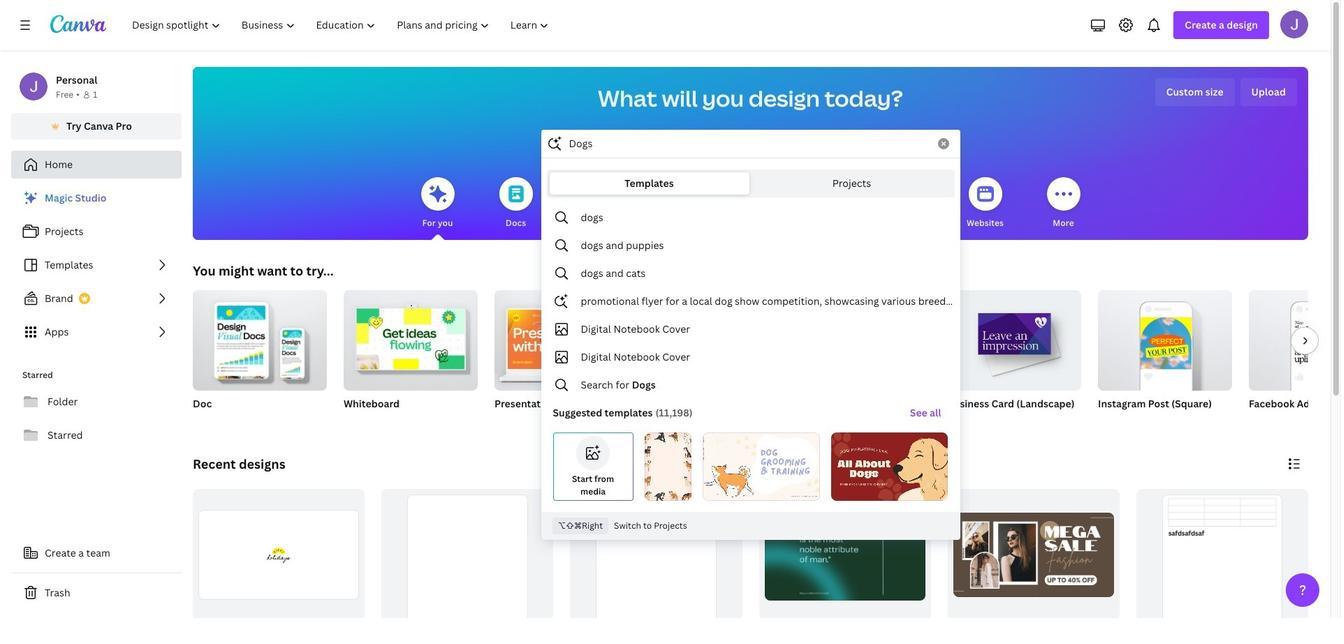 Task type: vqa. For each thing, say whether or not it's contained in the screenshot.
Edit a copy of the Illustrative Cute Dog Training and Grooming Presentation template image
yes



Task type: locate. For each thing, give the bounding box(es) containing it.
edit a copy of the yellow & red colorful cartoon illustrative dog animated presentation template image
[[831, 433, 948, 502]]

list box
[[542, 204, 959, 507]]

None search field
[[541, 130, 960, 541]]

list
[[11, 184, 182, 346]]

group
[[344, 285, 478, 429], [344, 285, 478, 391], [947, 285, 1081, 429], [947, 285, 1081, 391], [1098, 285, 1232, 429], [1098, 285, 1232, 391], [193, 291, 327, 429], [495, 291, 629, 429], [495, 291, 629, 391], [645, 291, 780, 429], [796, 291, 930, 429], [1249, 291, 1341, 429], [1249, 291, 1341, 391], [382, 490, 553, 619], [570, 490, 742, 619], [759, 490, 931, 619], [948, 490, 1120, 619], [1136, 490, 1308, 619]]



Task type: describe. For each thing, give the bounding box(es) containing it.
edit a copy of the brown black white cute playful dogs a4 stationery page border template image
[[645, 433, 691, 502]]

Search search field
[[569, 131, 929, 157]]

edit a copy of the illustrative cute dog training and grooming presentation template image
[[702, 433, 820, 502]]

top level navigation element
[[123, 11, 561, 39]]

jacob simon image
[[1280, 10, 1308, 38]]



